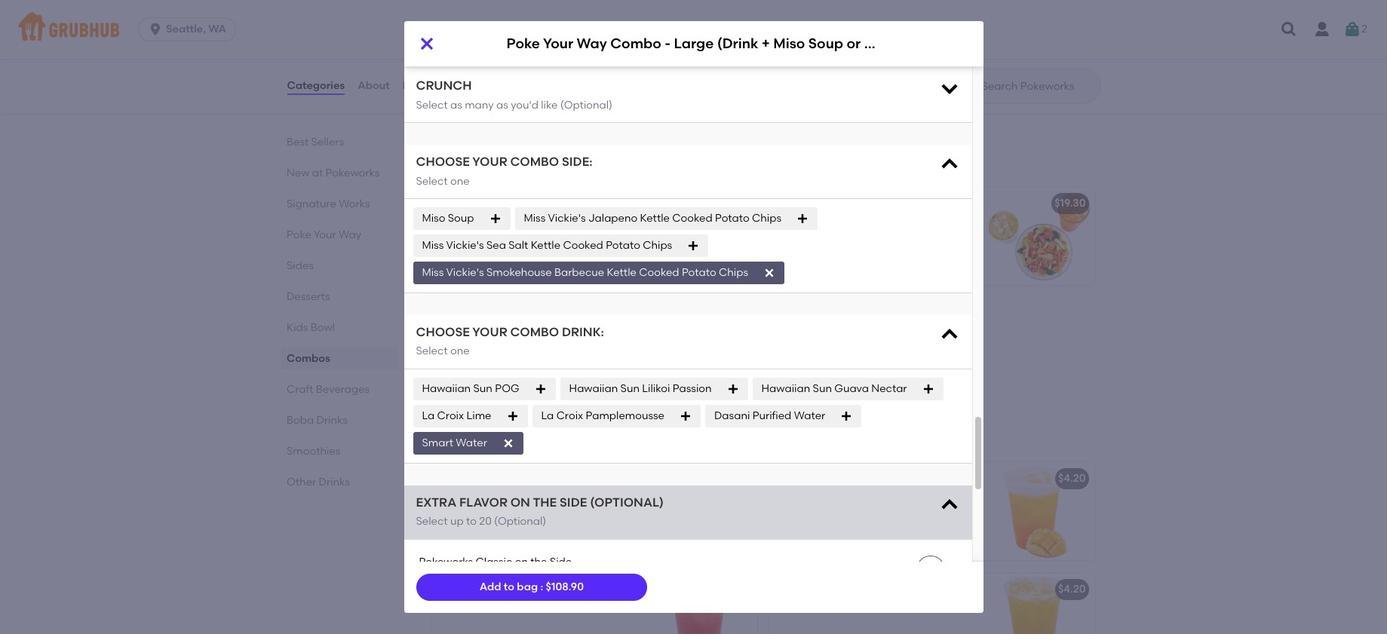 Task type: locate. For each thing, give the bounding box(es) containing it.
pokeworks inside chicken or tofu with white rice, sweet corn, mandarin orange, edamame, surimi salad, wonton crisps, and pokeworks classic
[[498, 100, 552, 113]]

0 horizontal spatial water
[[456, 437, 487, 449]]

svg image for hawaiian sun guava nectar
[[922, 383, 935, 395]]

croix
[[437, 409, 464, 422], [557, 409, 583, 422]]

2 $19.30 from the left
[[1055, 197, 1086, 210]]

1 combo from the top
[[510, 155, 559, 169]]

0 vertical spatial with
[[521, 54, 542, 67]]

0 horizontal spatial $19.30
[[713, 197, 744, 210]]

0 horizontal spatial chips
[[643, 239, 672, 252]]

1 choose from the top
[[416, 155, 470, 169]]

1 horizontal spatial combos
[[428, 152, 495, 171]]

large left $7.80
[[674, 35, 714, 52]]

beverages up boba drinks
[[316, 383, 369, 396]]

hawaiian up la croix lime
[[422, 382, 471, 395]]

works down 'choose your combo side: select one'
[[493, 197, 525, 210]]

vickie's for smokehouse
[[446, 266, 484, 279]]

1 $19.30 from the left
[[713, 197, 744, 210]]

pokeworks down surimi on the left top
[[498, 100, 552, 113]]

1 as from the left
[[450, 99, 462, 112]]

combo inside 'choose your combo side: select one'
[[510, 155, 559, 169]]

croix up 'smart water' on the bottom left of the page
[[437, 409, 464, 422]]

sun for guava
[[813, 382, 832, 395]]

potato up the $22.65
[[682, 266, 717, 279]]

2 inside button
[[1362, 23, 1368, 35]]

toppings,
[[863, 234, 911, 247], [480, 345, 528, 358]]

and inside the mix up to 2 proteins with your choice of base, mix-ins, toppings, and flavor.
[[914, 234, 934, 247]]

mango
[[778, 473, 815, 485]]

lemonade right mango
[[817, 473, 873, 485]]

one up the 'miso soup'
[[450, 175, 470, 188]]

2 choose from the top
[[416, 325, 470, 339]]

1 horizontal spatial craft
[[428, 427, 470, 446]]

works down new at pokeworks
[[339, 198, 370, 211]]

choose inside the choose your combo drink: select one
[[416, 325, 470, 339]]

svg image for dasani purified water
[[841, 410, 853, 422]]

way down signature works
[[338, 229, 361, 241]]

1 horizontal spatial classic
[[555, 100, 592, 113]]

way
[[577, 35, 607, 52], [338, 229, 361, 241], [493, 308, 516, 321]]

1 vertical spatial ins,
[[461, 345, 478, 358]]

as down surimi on the left top
[[496, 99, 508, 112]]

chips for miss vickie's sea salt kettle cooked potato chips
[[643, 239, 672, 252]]

water down hawaiian sun guava nectar
[[794, 409, 826, 422]]

0 horizontal spatial 2
[[827, 218, 833, 231]]

(optional)
[[590, 496, 664, 510]]

new at pokeworks
[[286, 167, 379, 180]]

craft up boba
[[286, 383, 313, 396]]

hawaiian sun guava nectar
[[762, 382, 907, 395]]

0 vertical spatial combo
[[510, 155, 559, 169]]

(optional) inside extra flavor on the side (optional) select up to 20 (optional)
[[494, 516, 547, 528]]

2 select from the top
[[416, 175, 448, 188]]

1 horizontal spatial of
[[778, 234, 788, 247]]

sea
[[487, 239, 506, 252]]

0 vertical spatial way
[[577, 35, 607, 52]]

1 horizontal spatial signature
[[440, 197, 491, 210]]

toppings, right the mix-
[[863, 234, 911, 247]]

1 vertical spatial of
[[602, 329, 612, 342]]

1 your from the top
[[473, 155, 507, 169]]

1 horizontal spatial ins,
[[844, 234, 861, 247]]

as down 'edamame,'
[[450, 99, 462, 112]]

combos down crisps,
[[428, 152, 495, 171]]

pog
[[495, 382, 520, 395]]

lilikoi green tea image
[[982, 574, 1095, 635]]

extra
[[416, 496, 457, 510]]

la for la croix pamplemousse
[[541, 409, 554, 422]]

craft beverages up boba drinks
[[286, 383, 369, 396]]

croix left pamplemousse
[[557, 409, 583, 422]]

purified
[[753, 409, 792, 422]]

0 vertical spatial miss
[[524, 212, 546, 225]]

1 vertical spatial water
[[456, 437, 487, 449]]

toppings, inside three proteins with your choice of mix ins, toppings, and flavor.
[[480, 345, 528, 358]]

vickie's left sea
[[446, 239, 484, 252]]

boba drinks
[[286, 414, 347, 427]]

1 vertical spatial potato
[[606, 239, 640, 252]]

of inside three proteins with your choice of mix ins, toppings, and flavor.
[[602, 329, 612, 342]]

la right lime
[[541, 409, 554, 422]]

hawaiian for hawaiian sun pog
[[422, 382, 471, 395]]

of up hawaiian sun lilikoi passion
[[602, 329, 612, 342]]

1 horizontal spatial and
[[531, 345, 551, 358]]

1 vertical spatial beverages
[[474, 427, 558, 446]]

water down lime
[[456, 437, 487, 449]]

your down many
[[473, 155, 507, 169]]

2 one from the top
[[450, 345, 470, 358]]

0 vertical spatial your
[[903, 218, 926, 231]]

lemonade for mango lemonade
[[817, 473, 873, 485]]

on
[[515, 556, 528, 569]]

cooked for miss vickie's smokehouse barbecue kettle cooked potato chips
[[639, 266, 680, 279]]

$4.20 button
[[769, 574, 1095, 635]]

0 vertical spatial combo
[[611, 35, 662, 52]]

0 vertical spatial drinks
[[316, 414, 347, 427]]

pokeworks
[[498, 100, 552, 113], [325, 167, 379, 180], [419, 556, 473, 569]]

2 horizontal spatial sun
[[813, 382, 832, 395]]

lime
[[467, 409, 492, 422]]

works for signature works combo (drink + miso soup or kettle chips)
[[493, 197, 525, 210]]

your inside 'choose your combo side: select one'
[[473, 155, 507, 169]]

combos down kids bowl
[[286, 352, 330, 365]]

1 hawaiian from the left
[[422, 382, 471, 395]]

2 horizontal spatial way
[[577, 35, 607, 52]]

svg image for miss vickie's smokehouse barbecue kettle cooked potato chips
[[764, 267, 776, 279]]

select inside 'choose your combo side: select one'
[[416, 175, 448, 188]]

drinks for boba drinks
[[316, 414, 347, 427]]

classic inside chicken or tofu with white rice, sweet corn, mandarin orange, edamame, surimi salad, wonton crisps, and pokeworks classic
[[555, 100, 592, 113]]

2 vertical spatial chips)
[[744, 308, 778, 321]]

2 horizontal spatial your
[[543, 35, 573, 52]]

0 vertical spatial ins,
[[844, 234, 861, 247]]

0 horizontal spatial and
[[475, 100, 496, 113]]

1 vertical spatial poke your way combo - large (drink + miso soup or kettle chips)
[[440, 308, 778, 321]]

1 one from the top
[[450, 175, 470, 188]]

mandarin
[[501, 69, 552, 82]]

$19.30
[[713, 197, 744, 210], [1055, 197, 1086, 210]]

2 your from the top
[[473, 325, 507, 339]]

0 horizontal spatial la
[[422, 409, 435, 422]]

-
[[665, 35, 671, 52], [560, 308, 565, 321]]

lemonade down on
[[500, 583, 556, 596]]

beverages down lime
[[474, 427, 558, 446]]

0 horizontal spatial poke
[[286, 229, 311, 241]]

0 vertical spatial vickie's
[[548, 212, 586, 225]]

hawaiian
[[422, 382, 471, 395], [569, 382, 618, 395], [762, 382, 811, 395]]

0 horizontal spatial hawaiian
[[422, 382, 471, 395]]

(optional) inside crunch select as many as you'd like (optional)
[[560, 99, 613, 112]]

la croix pamplemousse
[[541, 409, 665, 422]]

1 vertical spatial 2
[[827, 218, 833, 231]]

seattle, wa
[[166, 23, 226, 35]]

your down signature works
[[313, 229, 336, 241]]

combo up three proteins with your choice of mix ins, toppings, and flavor.
[[519, 308, 558, 321]]

your
[[903, 218, 926, 231], [540, 329, 563, 342]]

1 la from the left
[[422, 409, 435, 422]]

hawaiian up la croix pamplemousse
[[569, 382, 618, 395]]

poke
[[507, 35, 540, 52], [286, 229, 311, 241], [440, 308, 466, 321]]

miss vickie's smokehouse barbecue kettle cooked potato chips
[[422, 266, 749, 279]]

other
[[286, 476, 316, 489]]

flavor
[[460, 496, 508, 510]]

1 horizontal spatial $19.30
[[1055, 197, 1086, 210]]

new
[[286, 167, 309, 180]]

barbecue
[[555, 266, 605, 279]]

3 sun from the left
[[813, 382, 832, 395]]

svg image
[[1280, 20, 1299, 38], [1344, 20, 1362, 38], [148, 22, 163, 37], [418, 35, 436, 53], [489, 213, 501, 225], [797, 213, 809, 225], [688, 240, 700, 252], [507, 410, 519, 422], [680, 410, 692, 422], [939, 495, 960, 516]]

tofu
[[498, 54, 518, 67]]

sun up pamplemousse
[[621, 382, 640, 395]]

svg image
[[510, 21, 522, 33], [634, 21, 646, 33], [939, 78, 960, 99], [939, 154, 960, 175], [764, 267, 776, 279], [939, 324, 960, 346], [535, 383, 547, 395], [727, 383, 739, 395], [922, 383, 935, 395], [841, 410, 853, 422], [502, 437, 514, 450]]

flavor. down "base,"
[[778, 249, 809, 262]]

lemonade for lilikoi lemonade
[[472, 473, 528, 485]]

white
[[545, 54, 572, 67]]

of down mix
[[778, 234, 788, 247]]

2 horizontal spatial to
[[814, 218, 824, 231]]

smoothies
[[286, 445, 340, 458]]

one inside the choose your combo drink: select one
[[450, 345, 470, 358]]

to left 20
[[466, 516, 477, 528]]

sellers
[[311, 136, 344, 149]]

chicken or tofu with white rice, sweet corn, mandarin orange, edamame, surimi salad, wonton crisps, and pokeworks classic
[[440, 54, 604, 113]]

0 horizontal spatial croix
[[437, 409, 464, 422]]

poke up three
[[440, 308, 466, 321]]

1 vertical spatial chips)
[[713, 197, 747, 210]]

1 vertical spatial up
[[450, 516, 464, 528]]

2
[[1362, 23, 1368, 35], [827, 218, 833, 231]]

hawaiian for hawaiian sun lilikoi passion
[[569, 382, 618, 395]]

3 select from the top
[[416, 345, 448, 358]]

1 vertical spatial way
[[338, 229, 361, 241]]

svg image inside 2 button
[[1344, 20, 1362, 38]]

miss for miss vickie's jalapeno kettle cooked potato chips
[[524, 212, 546, 225]]

combo inside the choose your combo drink: select one
[[510, 325, 559, 339]]

combo left drink: on the left bottom
[[510, 325, 559, 339]]

many
[[465, 99, 494, 112]]

$19.30 +
[[713, 197, 751, 210]]

1 vertical spatial choose
[[416, 325, 470, 339]]

chips
[[752, 212, 782, 225], [643, 239, 672, 252], [719, 266, 749, 279]]

other drinks
[[286, 476, 350, 489]]

proteins up the mix-
[[835, 218, 877, 231]]

0 horizontal spatial to
[[466, 516, 477, 528]]

0 horizontal spatial of
[[602, 329, 612, 342]]

sun left guava
[[813, 382, 832, 395]]

0 vertical spatial choice
[[928, 218, 963, 231]]

1 vertical spatial flavor.
[[554, 345, 585, 358]]

potato down jalapeno
[[606, 239, 640, 252]]

signature for signature works combo (drink + miso soup or kettle chips)
[[440, 197, 491, 210]]

1 vertical spatial your
[[473, 325, 507, 339]]

0 vertical spatial water
[[794, 409, 826, 422]]

one down three
[[450, 345, 470, 358]]

select down three
[[416, 345, 448, 358]]

la for la croix lime
[[422, 409, 435, 422]]

toppings, up pog
[[480, 345, 528, 358]]

0 horizontal spatial sun
[[473, 382, 493, 395]]

your
[[543, 35, 573, 52], [313, 229, 336, 241], [468, 308, 491, 321]]

2 vertical spatial miss
[[422, 266, 444, 279]]

way up rice,
[[577, 35, 607, 52]]

croix for pamplemousse
[[557, 409, 583, 422]]

0 horizontal spatial your
[[313, 229, 336, 241]]

vickie's left smokehouse
[[446, 266, 484, 279]]

(drink
[[717, 35, 759, 52], [569, 197, 600, 210], [600, 308, 631, 321]]

1 horizontal spatial flavor.
[[778, 249, 809, 262]]

flavor. inside the mix up to 2 proteins with your choice of base, mix-ins, toppings, and flavor.
[[778, 249, 809, 262]]

1 vertical spatial cooked
[[563, 239, 603, 252]]

1 vertical spatial drinks
[[318, 476, 350, 489]]

your inside the choose your combo drink: select one
[[473, 325, 507, 339]]

pokeworks right at
[[325, 167, 379, 180]]

smokehouse
[[487, 266, 552, 279]]

signature works
[[286, 198, 370, 211]]

1 horizontal spatial choice
[[928, 218, 963, 231]]

works
[[493, 197, 525, 210], [339, 198, 370, 211]]

1 vertical spatial pokeworks
[[325, 167, 379, 180]]

1 vertical spatial and
[[914, 234, 934, 247]]

about button
[[357, 59, 391, 113]]

$4.20
[[720, 473, 748, 485], [1059, 473, 1086, 485], [1059, 583, 1086, 596]]

- up drink: on the left bottom
[[560, 308, 565, 321]]

with inside the mix up to 2 proteins with your choice of base, mix-ins, toppings, and flavor.
[[879, 218, 901, 231]]

1 vertical spatial poke
[[286, 229, 311, 241]]

sun for lilikoi
[[621, 382, 640, 395]]

hawaiian up purified
[[762, 382, 811, 395]]

0 vertical spatial (optional)
[[560, 99, 613, 112]]

signature up the 'miso soup'
[[440, 197, 491, 210]]

kettle
[[864, 35, 905, 52], [680, 197, 710, 210], [640, 212, 670, 225], [531, 239, 561, 252], [607, 266, 637, 279], [711, 308, 741, 321]]

0 vertical spatial and
[[475, 100, 496, 113]]

choose up mix
[[416, 325, 470, 339]]

0 horizontal spatial combos
[[286, 352, 330, 365]]

kids
[[286, 321, 308, 334]]

choice inside the mix up to 2 proteins with your choice of base, mix-ins, toppings, and flavor.
[[928, 218, 963, 231]]

chips for miss vickie's smokehouse barbecue kettle cooked potato chips
[[719, 266, 749, 279]]

lilikoi lemonade image
[[644, 463, 757, 561]]

salt
[[509, 239, 528, 252]]

one
[[450, 175, 470, 188], [450, 345, 470, 358]]

drinks right other
[[318, 476, 350, 489]]

kids bowl
[[286, 321, 335, 334]]

1 select from the top
[[416, 99, 448, 112]]

1 croix from the left
[[437, 409, 464, 422]]

the
[[533, 496, 557, 510]]

choose up the 'miso soup'
[[416, 155, 470, 169]]

$19.30 for $19.30
[[1055, 197, 1086, 210]]

large up drink: on the left bottom
[[567, 308, 597, 321]]

ins, right "base,"
[[844, 234, 861, 247]]

choose
[[416, 155, 470, 169], [416, 325, 470, 339]]

drinks right boba
[[316, 414, 347, 427]]

0 vertical spatial toppings,
[[863, 234, 911, 247]]

miss for miss vickie's sea salt kettle cooked potato chips
[[422, 239, 444, 252]]

pokeworks up the strawberry
[[419, 556, 473, 569]]

bag
[[517, 581, 538, 594]]

1 vertical spatial combo
[[510, 325, 559, 339]]

0 horizontal spatial (optional)
[[494, 516, 547, 528]]

lemonade inside button
[[500, 583, 556, 596]]

miss
[[524, 212, 546, 225], [422, 239, 444, 252], [422, 266, 444, 279]]

poke up sides
[[286, 229, 311, 241]]

- left $7.80
[[665, 35, 671, 52]]

0 vertical spatial poke
[[507, 35, 540, 52]]

way up the choose your combo drink: select one
[[493, 308, 516, 321]]

1 vertical spatial combos
[[286, 352, 330, 365]]

reviews
[[403, 79, 445, 92]]

(optional) down on
[[494, 516, 547, 528]]

toppings, inside the mix up to 2 proteins with your choice of base, mix-ins, toppings, and flavor.
[[863, 234, 911, 247]]

one inside 'choose your combo side: select one'
[[450, 175, 470, 188]]

and
[[475, 100, 496, 113], [914, 234, 934, 247], [531, 345, 551, 358]]

4 select from the top
[[416, 516, 448, 528]]

craft down la croix lime
[[428, 427, 470, 446]]

1 sun from the left
[[473, 382, 493, 395]]

lilikoi up extra
[[440, 473, 470, 485]]

lilikoi left passion
[[642, 382, 670, 395]]

up up "base,"
[[798, 218, 811, 231]]

2 vertical spatial (drink
[[600, 308, 631, 321]]

flavor. down drink: on the left bottom
[[554, 345, 585, 358]]

2 inside the mix up to 2 proteins with your choice of base, mix-ins, toppings, and flavor.
[[827, 218, 833, 231]]

choose inside 'choose your combo side: select one'
[[416, 155, 470, 169]]

2 vertical spatial pokeworks
[[419, 556, 473, 569]]

with inside three proteins with your choice of mix ins, toppings, and flavor.
[[516, 329, 538, 342]]

and inside three proteins with your choice of mix ins, toppings, and flavor.
[[531, 345, 551, 358]]

potato down $19.30 +
[[715, 212, 750, 225]]

of
[[778, 234, 788, 247], [602, 329, 612, 342]]

0 vertical spatial flavor.
[[778, 249, 809, 262]]

your inside three proteins with your choice of mix ins, toppings, and flavor.
[[540, 329, 563, 342]]

1 horizontal spatial way
[[493, 308, 516, 321]]

2 croix from the left
[[557, 409, 583, 422]]

to up the mix-
[[814, 218, 824, 231]]

$7.80 +
[[719, 33, 751, 45]]

classic down wonton
[[555, 100, 592, 113]]

select down "reviews"
[[416, 99, 448, 112]]

vickie's down "signature works combo (drink + miso soup or kettle chips)"
[[548, 212, 586, 225]]

lemonade up flavor
[[472, 473, 528, 485]]

1 vertical spatial classic
[[476, 556, 513, 569]]

2 vertical spatial cooked
[[639, 266, 680, 279]]

1 vertical spatial miss
[[422, 239, 444, 252]]

svg image for hawaiian sun pog
[[535, 383, 547, 395]]

1 horizontal spatial craft beverages
[[428, 427, 558, 446]]

2 sun from the left
[[621, 382, 640, 395]]

0 vertical spatial lilikoi
[[642, 382, 670, 395]]

hawaiian for hawaiian sun guava nectar
[[762, 382, 811, 395]]

proteins right three
[[472, 329, 514, 342]]

combo left side:
[[510, 155, 559, 169]]

cooked
[[672, 212, 713, 225], [563, 239, 603, 252], [639, 266, 680, 279]]

your for drink:
[[473, 325, 507, 339]]

0 horizontal spatial flavor.
[[554, 345, 585, 358]]

choose for choose your combo side:
[[416, 155, 470, 169]]

three
[[440, 329, 470, 342]]

up down extra
[[450, 516, 464, 528]]

to left bag
[[504, 581, 515, 594]]

0 horizontal spatial ins,
[[461, 345, 478, 358]]

signature for signature works
[[286, 198, 336, 211]]

svg image inside seattle, wa button
[[148, 22, 163, 37]]

$19.30 for $19.30 +
[[713, 197, 744, 210]]

poke up tofu
[[507, 35, 540, 52]]

select down extra
[[416, 516, 448, 528]]

your up three
[[468, 308, 491, 321]]

+
[[744, 33, 751, 45], [762, 35, 770, 52], [603, 197, 609, 210], [744, 197, 751, 210], [633, 308, 640, 321]]

2 la from the left
[[541, 409, 554, 422]]

classic
[[555, 100, 592, 113], [476, 556, 513, 569]]

sun left pog
[[473, 382, 493, 395]]

combo down seeds
[[611, 35, 662, 52]]

0 horizontal spatial toppings,
[[480, 345, 528, 358]]

la up smart
[[422, 409, 435, 422]]

0 vertical spatial your
[[543, 35, 573, 52]]

spicy
[[422, 20, 450, 33]]

chicken
[[440, 54, 482, 67]]

1 vertical spatial one
[[450, 345, 470, 358]]

seattle,
[[166, 23, 206, 35]]

3 hawaiian from the left
[[762, 382, 811, 395]]

drinks for other drinks
[[318, 476, 350, 489]]

poke your way
[[286, 229, 361, 241]]

2 hawaiian from the left
[[569, 382, 618, 395]]

2 as from the left
[[496, 99, 508, 112]]

your up white
[[543, 35, 573, 52]]

1 vertical spatial proteins
[[472, 329, 514, 342]]

0 vertical spatial pokeworks
[[498, 100, 552, 113]]

0 horizontal spatial your
[[540, 329, 563, 342]]

Search Pokeworks search field
[[981, 79, 1096, 94]]

sun for pog
[[473, 382, 493, 395]]

select up the 'miso soup'
[[416, 175, 448, 188]]

choice
[[928, 218, 963, 231], [565, 329, 600, 342]]

0 vertical spatial proteins
[[835, 218, 877, 231]]

0 vertical spatial one
[[450, 175, 470, 188]]

signature works combo (drink + miso soup or kettle chips) image
[[644, 187, 757, 285]]

soup
[[809, 35, 844, 52], [638, 197, 664, 210], [448, 212, 474, 225], [669, 308, 695, 321]]

poke your way combo - regular (drink + miso soup or kettle chips) image
[[982, 187, 1095, 285]]

up inside extra flavor on the side (optional) select up to 20 (optional)
[[450, 516, 464, 528]]

to inside extra flavor on the side (optional) select up to 20 (optional)
[[466, 516, 477, 528]]

your right three
[[473, 325, 507, 339]]

poke your way combo - large (drink + miso soup or kettle chips) image
[[644, 298, 757, 396]]

(optional) down wonton
[[560, 99, 613, 112]]

combo up miss vickie's sea salt kettle cooked potato chips
[[528, 197, 566, 210]]

lemonade
[[472, 473, 528, 485], [817, 473, 873, 485], [500, 583, 556, 596]]

ins,
[[844, 234, 861, 247], [461, 345, 478, 358]]

classic up add
[[476, 556, 513, 569]]

ins, right mix
[[461, 345, 478, 358]]

craft beverages down lime
[[428, 427, 558, 446]]

or inside chicken or tofu with white rice, sweet corn, mandarin orange, edamame, surimi salad, wonton crisps, and pokeworks classic
[[485, 54, 495, 67]]

choose for choose your combo drink:
[[416, 325, 470, 339]]

2 combo from the top
[[510, 325, 559, 339]]

1 horizontal spatial hawaiian
[[569, 382, 618, 395]]

1 horizontal spatial croix
[[557, 409, 583, 422]]

water
[[794, 409, 826, 422], [456, 437, 487, 449]]

nectar
[[872, 382, 907, 395]]

three proteins with your choice of mix ins, toppings, and flavor.
[[440, 329, 612, 358]]

signature down at
[[286, 198, 336, 211]]

svg image for smart water
[[502, 437, 514, 450]]



Task type: vqa. For each thing, say whether or not it's contained in the screenshot.
Bento
no



Task type: describe. For each thing, give the bounding box(es) containing it.
strawberry lemonade button
[[431, 574, 757, 635]]

lilikoi lemonade
[[440, 473, 528, 485]]

signature works combo (drink + miso soup or kettle chips)
[[440, 197, 747, 210]]

1 horizontal spatial beverages
[[474, 427, 558, 446]]

2 vertical spatial to
[[504, 581, 515, 594]]

side
[[560, 496, 587, 510]]

guava
[[835, 382, 869, 395]]

crunch select as many as you'd like (optional)
[[416, 79, 613, 112]]

side:
[[562, 155, 593, 169]]

sides
[[286, 260, 313, 272]]

hawaiian sun lilikoi passion
[[569, 382, 712, 395]]

to inside the mix up to 2 proteins with your choice of base, mix-ins, toppings, and flavor.
[[814, 218, 824, 231]]

crunch
[[416, 79, 472, 93]]

0 vertical spatial combos
[[428, 152, 495, 171]]

categories button
[[286, 59, 346, 113]]

croix for lime
[[437, 409, 464, 422]]

1 vertical spatial lilikoi
[[440, 473, 470, 485]]

surimi
[[499, 85, 530, 97]]

orange,
[[554, 69, 594, 82]]

0 horizontal spatial classic
[[476, 556, 513, 569]]

0 horizontal spatial craft beverages
[[286, 383, 369, 396]]

pamplemousse
[[586, 409, 665, 422]]

1 vertical spatial craft
[[428, 427, 470, 446]]

0 horizontal spatial way
[[338, 229, 361, 241]]

up inside the mix up to 2 proteins with your choice of base, mix-ins, toppings, and flavor.
[[798, 218, 811, 231]]

side
[[550, 556, 572, 569]]

and inside chicken or tofu with white rice, sweet corn, mandarin orange, edamame, surimi salad, wonton crisps, and pokeworks classic
[[475, 100, 496, 113]]

add to bag : $108.90
[[480, 581, 584, 594]]

svg image for spicy furikake
[[510, 21, 522, 33]]

potato for miss vickie's smokehouse barbecue kettle cooked potato chips
[[682, 266, 717, 279]]

combo for drink:
[[510, 325, 559, 339]]

mix
[[778, 218, 795, 231]]

about
[[358, 79, 390, 92]]

reviews button
[[402, 59, 445, 113]]

base,
[[791, 234, 819, 247]]

ins, inside three proteins with your choice of mix ins, toppings, and flavor.
[[461, 345, 478, 358]]

extra flavor on the side (optional) select up to 20 (optional)
[[416, 496, 664, 528]]

20
[[479, 516, 492, 528]]

choose your combo drink: select one
[[416, 325, 604, 358]]

0 vertical spatial cooked
[[672, 212, 713, 225]]

like
[[541, 99, 558, 112]]

strawberry lemonade
[[440, 583, 556, 596]]

mango lemonade image
[[982, 463, 1095, 561]]

crisps,
[[440, 100, 473, 113]]

mix-
[[821, 234, 844, 247]]

:
[[541, 581, 543, 594]]

of inside the mix up to 2 proteins with your choice of base, mix-ins, toppings, and flavor.
[[778, 234, 788, 247]]

proteins inside the mix up to 2 proteins with your choice of base, mix-ins, toppings, and flavor.
[[835, 218, 877, 231]]

1 vertical spatial your
[[313, 229, 336, 241]]

miso soup
[[422, 212, 474, 225]]

desserts
[[286, 290, 330, 303]]

svg image for hawaiian sun lilikoi passion
[[727, 383, 739, 395]]

$22.65
[[715, 308, 748, 321]]

strawberry lemonade image
[[644, 574, 757, 635]]

$4.20 inside '$4.20' button
[[1059, 583, 1086, 596]]

dasani purified water
[[715, 409, 826, 422]]

svg image for sesame seeds
[[634, 21, 646, 33]]

2 horizontal spatial chips
[[752, 212, 782, 225]]

boba
[[286, 414, 314, 427]]

rice,
[[575, 54, 597, 67]]

one for choose your combo side:
[[450, 175, 470, 188]]

1 vertical spatial combo
[[528, 197, 566, 210]]

flavor. inside three proteins with your choice of mix ins, toppings, and flavor.
[[554, 345, 585, 358]]

dasani
[[715, 409, 750, 422]]

sweet
[[440, 69, 470, 82]]

1 horizontal spatial -
[[665, 35, 671, 52]]

cooked for miss vickie's sea salt kettle cooked potato chips
[[563, 239, 603, 252]]

vickie's for sea
[[446, 239, 484, 252]]

kids bowl image
[[644, 23, 757, 121]]

sesame seeds
[[545, 20, 619, 33]]

2 vertical spatial combo
[[519, 308, 558, 321]]

1 horizontal spatial lilikoi
[[642, 382, 670, 395]]

1 vertical spatial (drink
[[569, 197, 600, 210]]

2 vertical spatial poke
[[440, 308, 466, 321]]

0 vertical spatial chips)
[[908, 35, 953, 52]]

proteins inside three proteins with your choice of mix ins, toppings, and flavor.
[[472, 329, 514, 342]]

0 horizontal spatial -
[[560, 308, 565, 321]]

pokeworks classic on the side
[[419, 556, 572, 569]]

0 vertical spatial potato
[[715, 212, 750, 225]]

with inside chicken or tofu with white rice, sweet corn, mandarin orange, edamame, surimi salad, wonton crisps, and pokeworks classic
[[521, 54, 542, 67]]

0 vertical spatial (drink
[[717, 35, 759, 52]]

combo for side:
[[510, 155, 559, 169]]

hawaiian sun pog
[[422, 382, 520, 395]]

wa
[[208, 23, 226, 35]]

your inside the mix up to 2 proteins with your choice of base, mix-ins, toppings, and flavor.
[[903, 218, 926, 231]]

0 horizontal spatial craft
[[286, 383, 313, 396]]

at
[[312, 167, 323, 180]]

spicy furikake
[[422, 20, 495, 33]]

strawberry
[[440, 583, 498, 596]]

best
[[286, 136, 308, 149]]

your for side:
[[473, 155, 507, 169]]

seeds
[[588, 20, 619, 33]]

potato for miss vickie's sea salt kettle cooked potato chips
[[606, 239, 640, 252]]

$7.80
[[719, 33, 744, 45]]

0 vertical spatial large
[[674, 35, 714, 52]]

main navigation navigation
[[0, 0, 1388, 59]]

miss vickie's sea salt kettle cooked potato chips
[[422, 239, 672, 252]]

2 vertical spatial way
[[493, 308, 516, 321]]

0 vertical spatial poke your way combo - large (drink + miso soup or kettle chips)
[[507, 35, 953, 52]]

ins, inside the mix up to 2 proteins with your choice of base, mix-ins, toppings, and flavor.
[[844, 234, 861, 247]]

you'd
[[511, 99, 539, 112]]

the
[[531, 556, 547, 569]]

select inside extra flavor on the side (optional) select up to 20 (optional)
[[416, 516, 448, 528]]

2 button
[[1344, 16, 1368, 43]]

select inside the choose your combo drink: select one
[[416, 345, 448, 358]]

salad,
[[532, 85, 563, 97]]

corn,
[[473, 69, 499, 82]]

1 horizontal spatial water
[[794, 409, 826, 422]]

passion
[[673, 382, 712, 395]]

vickie's for jalapeno
[[548, 212, 586, 225]]

miss for miss vickie's smokehouse barbecue kettle cooked potato chips
[[422, 266, 444, 279]]

0 horizontal spatial pokeworks
[[325, 167, 379, 180]]

$108.90
[[546, 581, 584, 594]]

wonton
[[566, 85, 604, 97]]

choice inside three proteins with your choice of mix ins, toppings, and flavor.
[[565, 329, 600, 342]]

1 vertical spatial craft beverages
[[428, 427, 558, 446]]

on
[[511, 496, 530, 510]]

add
[[480, 581, 501, 594]]

furikake
[[452, 20, 495, 33]]

0 horizontal spatial beverages
[[316, 383, 369, 396]]

2 vertical spatial your
[[468, 308, 491, 321]]

mix
[[440, 345, 458, 358]]

la croix lime
[[422, 409, 492, 422]]

$4.20 for lilikoi lemonade
[[720, 473, 748, 485]]

sesame
[[545, 20, 586, 33]]

drink:
[[562, 325, 604, 339]]

lemonade for strawberry lemonade
[[500, 583, 556, 596]]

best sellers
[[286, 136, 344, 149]]

categories
[[287, 79, 345, 92]]

$4.20 for mango lemonade
[[1059, 473, 1086, 485]]

search icon image
[[958, 77, 976, 95]]

works for signature works
[[339, 198, 370, 211]]

mix up to 2 proteins with your choice of base, mix-ins, toppings, and flavor.
[[778, 218, 963, 262]]

smart
[[422, 437, 453, 449]]

seattle, wa button
[[138, 17, 242, 41]]

miss vickie's jalapeno kettle cooked potato chips
[[524, 212, 782, 225]]

one for choose your combo drink:
[[450, 345, 470, 358]]

0 horizontal spatial large
[[567, 308, 597, 321]]

select inside crunch select as many as you'd like (optional)
[[416, 99, 448, 112]]

mango lemonade
[[778, 473, 873, 485]]



